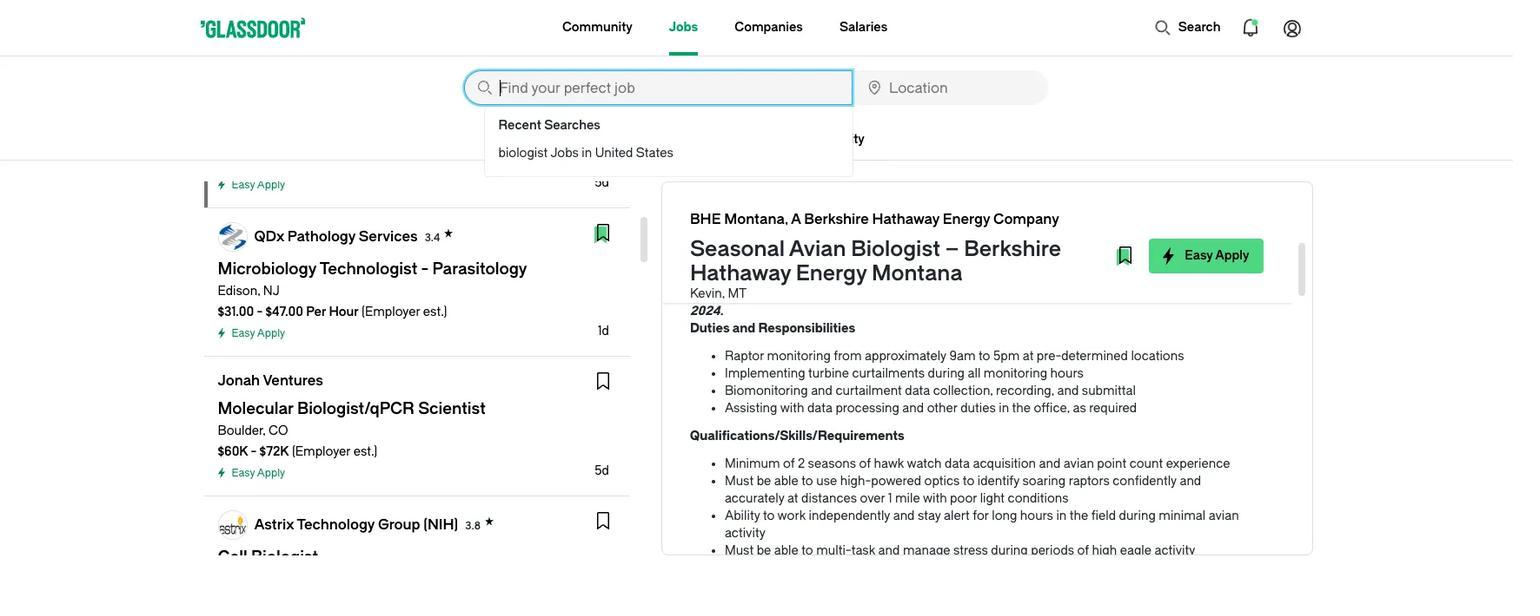 Task type: describe. For each thing, give the bounding box(es) containing it.
hour
[[329, 305, 359, 320]]

curtailments inside the seasonal avian biologist is primarily responsible for monitoring eagles and other avian species, and implementing real-time turbine curtailments in accordance with bhe montana's biomonitoring program. under the daily direction of senior staff biologists, the selected candidate will also be responsible for recording avian observations and curtailment data in the field using a computer tablet.
[[898, 235, 971, 249]]

mile
[[895, 492, 920, 507]]

boulder, co $60k - $72k (employer est.)
[[218, 424, 377, 460]]

and right processing
[[902, 402, 924, 416]]

jonah ventures
[[218, 373, 323, 389]]

astrix technology group (nih) logo image
[[219, 512, 246, 540]]

jobs link
[[669, 0, 698, 56]]

to inside the raptor monitoring from approximately 9am to 5pm at pre-determined locations implementing turbine curtailments during all monitoring hours biomonitoring and curtailment data collection, recording, and submittal assisting with data processing and other duties in the office, as required
[[979, 349, 990, 364]]

implementing
[[715, 235, 795, 249]]

for inside minimum of 2 seasons of hawk watch data acquisition and avian point count experience must be able to use high-powered optics to identify soaring raptors confidently and accurately at distances over 1 mile with poor light conditions ability to work independently and stay alert for long hours in the field during minimal avian activity must be able to multi-task and manage stress during periods of high eagle activity
[[973, 509, 989, 524]]

march
[[1117, 287, 1155, 302]]

(employer inside edison, nj $31.00 - $47.00 per hour (employer est.)
[[362, 305, 420, 320]]

est.) inside boulder, co $60k - $72k (employer est.)
[[354, 445, 377, 460]]

your
[[791, 132, 818, 147]]

companies link
[[735, 0, 803, 56]]

for
[[648, 132, 668, 147]]

- for $72k
[[251, 445, 257, 460]]

berkshire inside seasonal avian biologist – berkshire hathaway energy montana kevin, mt
[[964, 237, 1061, 262]]

must
[[844, 172, 882, 187]]

shelby,
[[1134, 172, 1178, 187]]

eagle
[[1120, 544, 1152, 559]]

curtailment inside the seasonal avian biologist is primarily responsible for monitoring eagles and other avian species, and implementing real-time turbine curtailments in accordance with bhe montana's biomonitoring program. under the daily direction of senior staff biologists, the selected candidate will also be responsible for recording avian observations and curtailment data in the field using a computer tablet.
[[973, 269, 1040, 284]]

candidate
[[1113, 252, 1170, 267]]

2 horizontal spatial during
[[1119, 509, 1156, 524]]

group
[[378, 517, 420, 533]]

will inside the seasonal avian biologist is primarily responsible for monitoring eagles and other avian species, and implementing real-time turbine curtailments in accordance with bhe montana's biomonitoring program. under the daily direction of senior staff biologists, the selected candidate will also be responsible for recording avian observations and curtailment data in the field using a computer tablet.
[[1173, 252, 1192, 267]]

3.8
[[465, 520, 481, 532]]

this
[[823, 287, 846, 302]]

real-
[[798, 235, 825, 249]]

biologist inside the seasonal avian biologist is primarily responsible for monitoring eagles and other avian species, and implementing real-time turbine curtailments in accordance with bhe montana's biomonitoring program. under the daily direction of senior staff biologists, the selected candidate will also be responsible for recording avian observations and curtailment data in the field using a computer tablet.
[[807, 217, 858, 232]]

- for $47.00
[[257, 305, 263, 320]]

cut
[[1060, 172, 1083, 187]]

none field search location
[[854, 70, 1048, 105]]

per
[[306, 305, 326, 320]]

powered
[[871, 475, 921, 489]]

and up qualifications/skills/requirements
[[811, 384, 833, 399]]

turbine inside the seasonal avian biologist is primarily responsible for monitoring eagles and other avian species, and implementing real-time turbine curtailments in accordance with bhe montana's biomonitoring program. under the daily direction of senior staff biologists, the selected candidate will also be responsible for recording avian observations and curtailment data in the field using a computer tablet.
[[854, 235, 895, 249]]

(nih)
[[424, 517, 458, 533]]

is
[[861, 217, 871, 232]]

optics
[[924, 475, 960, 489]]

job
[[690, 200, 712, 215]]

avian right "minimal" at the right bottom of page
[[1209, 509, 1239, 524]]

observations
[[871, 269, 946, 284]]

0 vertical spatial bhe
[[690, 211, 721, 228]]

easy down $31.00
[[232, 328, 255, 340]]

0 horizontal spatial responsible
[[690, 269, 757, 284]]

community link
[[562, 0, 633, 56]]

or
[[1119, 172, 1131, 187]]

1 horizontal spatial jobs
[[669, 20, 698, 35]]

acquisition
[[973, 457, 1036, 472]]

long
[[992, 509, 1017, 524]]

minimum of 2 seasons of hawk watch data acquisition and avian point count experience must be able to use high-powered optics to identify soaring raptors confidently and accurately at distances over 1 mile with poor light conditions ability to work independently and stay alert for long hours in the field during minimal avian activity must be able to multi-task and manage stress during periods of high eagle activity
[[725, 457, 1239, 559]]

qualifications/skills/requirements
[[690, 429, 905, 444]]

to down 2
[[802, 475, 813, 489]]

12,
[[1216, 287, 1231, 302]]

to left multi- at the right bottom of the page
[[802, 544, 813, 559]]

est.) inside edison, nj $31.00 - $47.00 per hour (employer est.)
[[423, 305, 447, 320]]

in inside minimum of 2 seasons of hawk watch data acquisition and avian point count experience must be able to use high-powered optics to identify soaring raptors confidently and accurately at distances over 1 mile with poor light conditions ability to work independently and stay alert for long hours in the field during minimal avian activity must be able to multi-task and manage stress during periods of high eagle activity
[[1056, 509, 1067, 524]]

pathology
[[287, 228, 356, 245]]

1 able from the top
[[774, 475, 799, 489]]

of inside the seasonal avian biologist is primarily responsible for monitoring eagles and other avian species, and implementing real-time turbine curtailments in accordance with bhe montana's biomonitoring program. under the daily direction of senior staff biologists, the selected candidate will also be responsible for recording avian observations and curtailment data in the field using a computer tablet.
[[889, 252, 901, 267]]

stress
[[953, 544, 988, 559]]

with inside the raptor monitoring from approximately 9am to 5pm at pre-determined locations implementing turbine curtailments during all monitoring hours biomonitoring and curtailment data collection, recording, and submittal assisting with data processing and other duties in the office, as required
[[780, 402, 804, 416]]

seasons
[[808, 457, 856, 472]]

united
[[595, 146, 633, 161]]

5d for boulder, co
[[595, 464, 609, 479]]

qdx pathology services
[[254, 228, 418, 245]]

from inside the raptor monitoring from approximately 9am to 5pm at pre-determined locations implementing turbine curtailments during all monitoring hours biomonitoring and curtailment data collection, recording, and submittal assisting with data processing and other duties in the office, as required
[[834, 349, 862, 364]]

data inside minimum of 2 seasons of hawk watch data acquisition and avian point count experience must be able to use high-powered optics to identify soaring raptors confidently and accurately at distances over 1 mile with poor light conditions ability to work independently and stay alert for long hours in the field during minimal avian activity must be able to multi-task and manage stress during periods of high eagle activity
[[945, 457, 970, 472]]

Search keyword field
[[464, 70, 853, 105]]

0 vertical spatial responsible
[[927, 217, 994, 232]]

hours inside the raptor monitoring from approximately 9am to 5pm at pre-determined locations implementing turbine curtailments during all monitoring hours biomonitoring and curtailment data collection, recording, and submittal assisting with data processing and other duties in the office, as required
[[1050, 367, 1084, 382]]

easy up qdx pathology services logo
[[232, 179, 255, 191]]

and up montana's
[[1123, 217, 1145, 232]]

avian inside seasonal avian biologist – berkshire hathaway energy montana kevin, mt
[[789, 237, 846, 262]]

duties
[[961, 402, 996, 416]]

field inside the seasonal avian biologist is primarily responsible for monitoring eagles and other avian species, and implementing real-time turbine curtailments in accordance with bhe montana's biomonitoring program. under the daily direction of senior staff biologists, the selected candidate will also be responsible for recording avian observations and curtailment data in the field using a computer tablet.
[[1106, 269, 1130, 284]]

conditions
[[1008, 492, 1069, 507]]

primarily
[[874, 217, 924, 232]]

as
[[1073, 402, 1086, 416]]

mt.
[[1181, 172, 1203, 187]]

seasonal inside the seasonal avian biologist is primarily responsible for monitoring eagles and other avian species, and implementing real-time turbine curtailments in accordance with bhe montana's biomonitoring program. under the daily direction of senior staff biologists, the selected candidate will also be responsible for recording avian observations and curtailment data in the field using a computer tablet.
[[715, 217, 769, 232]]

apply down $47.00
[[257, 328, 285, 340]]

5
[[1031, 287, 1039, 302]]

be inside the seasonal avian biologist is primarily responsible for monitoring eagles and other avian species, and implementing real-time turbine curtailments in accordance with bhe montana's biomonitoring program. under the daily direction of senior staff biologists, the selected candidate will also be responsible for recording avian observations and curtailment data in the field using a computer tablet.
[[1222, 252, 1236, 267]]

and up raptor at the bottom of the page
[[732, 322, 756, 336]]

edison, nj $31.00 - $47.00 per hour (employer est.)
[[218, 284, 447, 320]]

2024.
[[690, 304, 723, 319]]

with inside the seasonal avian biologist is primarily responsible for monitoring eagles and other avian species, and implementing real-time turbine curtailments in accordance with bhe montana's biomonitoring program. under the daily direction of senior staff biologists, the selected candidate will also be responsible for recording avian observations and curtailment data in the field using a computer tablet.
[[1059, 235, 1083, 249]]

april
[[1185, 287, 1214, 302]]

apply down $72k
[[257, 468, 285, 480]]

mt
[[728, 287, 747, 302]]

easy apply button
[[1149, 239, 1263, 274]]

your activity link
[[791, 132, 865, 147]]

in down selected
[[1071, 269, 1081, 284]]

data up qualifications/skills/requirements
[[807, 402, 833, 416]]

watch
[[907, 457, 942, 472]]

company
[[993, 211, 1059, 228]]

summary
[[823, 200, 880, 215]]

easy apply down $72k
[[232, 468, 285, 480]]

biologist inside seasonal avian biologist – berkshire hathaway energy montana kevin, mt
[[851, 237, 941, 262]]

experience
[[1166, 457, 1230, 472]]

5d for easy apply
[[595, 176, 609, 190]]

secure
[[885, 172, 926, 187]]

work
[[778, 509, 806, 524]]

high-
[[840, 475, 871, 489]]

avian up raptors
[[1064, 457, 1094, 472]]

seasonal inside seasonal avian biologist – berkshire hathaway energy montana kevin, mt
[[690, 237, 785, 262]]

and down staff
[[949, 269, 970, 284]]

hawk
[[874, 457, 904, 472]]

biomonitoring inside the seasonal avian biologist is primarily responsible for monitoring eagles and other avian species, and implementing real-time turbine curtailments in accordance with bhe montana's biomonitoring program. under the daily direction of senior staff biologists, the selected candidate will also be responsible for recording avian observations and curtailment data in the field using a computer tablet.
[[1178, 235, 1261, 249]]

$72k
[[260, 445, 289, 460]]

of left 2
[[783, 457, 795, 472]]

implementing
[[725, 367, 805, 382]]

the for seasonal
[[690, 217, 712, 232]]

computer
[[1178, 269, 1234, 284]]

of inside the duration of this position will be approximately 5 weeks, from march 11 to april 12, 2024.
[[809, 287, 821, 302]]

avian up easy apply button
[[1182, 217, 1212, 232]]

technology
[[297, 517, 375, 533]]

periods
[[1031, 544, 1074, 559]]

avian down the direction
[[837, 269, 868, 284]]

to up 'poor'
[[963, 475, 975, 489]]

boulder,
[[218, 424, 266, 439]]

candidates chosen must secure temporary housing in cut bank or shelby, mt.
[[725, 172, 1203, 187]]

easy down $60k at the left bottom of the page
[[232, 468, 255, 480]]

1 vertical spatial for
[[760, 269, 776, 284]]

duties
[[690, 322, 730, 336]]

and down the mile
[[893, 509, 915, 524]]

services
[[359, 228, 418, 245]]

at inside the raptor monitoring from approximately 9am to 5pm at pre-determined locations implementing turbine curtailments during all monitoring hours biomonitoring and curtailment data collection, recording, and submittal assisting with data processing and other duties in the office, as required
[[1023, 349, 1034, 364]]

1 vertical spatial monitoring
[[767, 349, 831, 364]]

will inside the duration of this position will be approximately 5 weeks, from march 11 to april 12, 2024.
[[901, 287, 921, 302]]

locations
[[1131, 349, 1184, 364]]

confidently
[[1113, 475, 1177, 489]]

the seasonal avian biologist is primarily responsible for monitoring eagles and other avian species, and implementing real-time turbine curtailments in accordance with bhe montana's biomonitoring program. under the daily direction of senior staff biologists, the selected candidate will also be responsible for recording avian observations and curtailment data in the field using a computer tablet.
[[690, 217, 1262, 302]]

recording
[[779, 269, 834, 284]]

jonah
[[218, 373, 260, 389]]

avian inside the seasonal avian biologist is primarily responsible for monitoring eagles and other avian species, and implementing real-time turbine curtailments in accordance with bhe montana's biomonitoring program. under the daily direction of senior staff biologists, the selected candidate will also be responsible for recording avian observations and curtailment data in the field using a computer tablet.
[[772, 217, 804, 232]]

the down accordance
[[1039, 252, 1058, 267]]

the down selected
[[1084, 269, 1103, 284]]

astrix
[[254, 517, 294, 533]]

–
[[945, 237, 959, 262]]

be down ability
[[757, 544, 771, 559]]

apply inside button
[[1215, 249, 1249, 263]]

candidates
[[725, 172, 795, 187]]

curtailment inside the raptor monitoring from approximately 9am to 5pm at pre-determined locations implementing turbine curtailments during all monitoring hours biomonitoring and curtailment data collection, recording, and submittal assisting with data processing and other duties in the office, as required
[[836, 384, 902, 399]]

tablet.
[[690, 287, 726, 302]]

weeks,
[[1041, 287, 1082, 302]]

and up 'program.'
[[690, 235, 712, 249]]

be up accurately
[[757, 475, 771, 489]]

the up recording
[[785, 252, 803, 267]]

Search location field
[[854, 70, 1048, 105]]

in inside search keyword "field"
[[582, 146, 592, 161]]



Task type: vqa. For each thing, say whether or not it's contained in the screenshot.
More for 2023 Glassdoor: The year in worklife
no



Task type: locate. For each thing, give the bounding box(es) containing it.
0 horizontal spatial jobs
[[551, 146, 579, 161]]

biologist jobs in united states
[[498, 146, 673, 161]]

bhe
[[690, 211, 721, 228], [1086, 235, 1112, 249]]

1 vertical spatial from
[[834, 349, 862, 364]]

1 vertical spatial turbine
[[808, 367, 849, 382]]

1 horizontal spatial for
[[973, 509, 989, 524]]

berkshire down company
[[964, 237, 1061, 262]]

of up high-
[[859, 457, 871, 472]]

1 vertical spatial at
[[787, 492, 798, 507]]

jobs inside search keyword "field"
[[551, 146, 579, 161]]

the down job
[[690, 217, 712, 232]]

alert
[[944, 509, 970, 524]]

edison,
[[218, 284, 260, 299]]

job purpose/position summary
[[690, 200, 880, 215]]

1 vertical spatial berkshire
[[964, 237, 1061, 262]]

hours down pre-
[[1050, 367, 1084, 382]]

use
[[816, 475, 837, 489]]

biologist up 'time'
[[807, 217, 858, 232]]

approximately
[[941, 287, 1029, 302], [865, 349, 946, 364]]

1 horizontal spatial at
[[1023, 349, 1034, 364]]

and up soaring
[[1039, 457, 1061, 472]]

None field
[[464, 70, 853, 176], [854, 70, 1048, 105]]

0 vertical spatial other
[[1148, 217, 1178, 232]]

with up selected
[[1059, 235, 1083, 249]]

1 horizontal spatial energy
[[943, 211, 990, 228]]

1 horizontal spatial during
[[991, 544, 1028, 559]]

in inside the raptor monitoring from approximately 9am to 5pm at pre-determined locations implementing turbine curtailments during all monitoring hours biomonitoring and curtailment data collection, recording, and submittal assisting with data processing and other duties in the office, as required
[[999, 402, 1009, 416]]

hathaway up the mt on the left of page
[[690, 262, 791, 286]]

1 horizontal spatial biomonitoring
[[1178, 235, 1261, 249]]

berkshire up 'time'
[[804, 211, 869, 228]]

curtailment
[[973, 269, 1040, 284], [836, 384, 902, 399]]

0 vertical spatial hathaway
[[872, 211, 940, 228]]

(employer right hour
[[362, 305, 420, 320]]

easy apply down $31.00
[[232, 328, 285, 340]]

1 horizontal spatial none field
[[854, 70, 1048, 105]]

0 vertical spatial 5d
[[595, 176, 609, 190]]

1 5d from the top
[[595, 176, 609, 190]]

a
[[791, 211, 801, 228]]

0 horizontal spatial activity
[[725, 527, 766, 541]]

2 horizontal spatial for
[[997, 217, 1013, 232]]

1 vertical spatial activity
[[1155, 544, 1195, 559]]

hathaway down secure
[[872, 211, 940, 228]]

1 horizontal spatial from
[[1085, 287, 1114, 302]]

for up accordance
[[997, 217, 1013, 232]]

during down long
[[991, 544, 1028, 559]]

jobs up search keyword field
[[669, 20, 698, 35]]

activity down ability
[[725, 527, 766, 541]]

will
[[1173, 252, 1192, 267], [901, 287, 921, 302]]

energy up this at right
[[796, 262, 867, 286]]

responsible up –
[[927, 217, 994, 232]]

other inside the seasonal avian biologist is primarily responsible for monitoring eagles and other avian species, and implementing real-time turbine curtailments in accordance with bhe montana's biomonitoring program. under the daily direction of senior staff biologists, the selected candidate will also be responsible for recording avian observations and curtailment data in the field using a computer tablet.
[[1148, 217, 1178, 232]]

states
[[636, 146, 673, 161]]

1 horizontal spatial with
[[923, 492, 947, 507]]

0 horizontal spatial other
[[927, 402, 958, 416]]

the inside minimum of 2 seasons of hawk watch data acquisition and avian point count experience must be able to use high-powered optics to identify soaring raptors confidently and accurately at distances over 1 mile with poor light conditions ability to work independently and stay alert for long hours in the field during minimal avian activity must be able to multi-task and manage stress during periods of high eagle activity
[[1070, 509, 1088, 524]]

and down experience
[[1180, 475, 1201, 489]]

apply down species,
[[1215, 249, 1249, 263]]

0 horizontal spatial bhe
[[690, 211, 721, 228]]

must down minimum on the bottom
[[725, 475, 754, 489]]

0 vertical spatial field
[[1106, 269, 1130, 284]]

1 vertical spatial seasonal
[[690, 237, 785, 262]]

3.4
[[425, 232, 440, 244]]

seasonal up implementing
[[715, 217, 769, 232]]

from inside the duration of this position will be approximately 5 weeks, from march 11 to april 12, 2024.
[[1085, 287, 1114, 302]]

1d
[[598, 324, 609, 339]]

0 vertical spatial (employer
[[362, 305, 420, 320]]

selected
[[1061, 252, 1110, 267]]

other up montana's
[[1148, 217, 1178, 232]]

0 vertical spatial biologist
[[807, 217, 858, 232]]

1 horizontal spatial est.)
[[423, 305, 447, 320]]

for down under
[[760, 269, 776, 284]]

stay
[[918, 509, 941, 524]]

curtailments inside the raptor monitoring from approximately 9am to 5pm at pre-determined locations implementing turbine curtailments during all monitoring hours biomonitoring and curtailment data collection, recording, and submittal assisting with data processing and other duties in the office, as required
[[852, 367, 925, 382]]

1 vertical spatial curtailments
[[852, 367, 925, 382]]

and up as
[[1057, 384, 1079, 399]]

responsible
[[927, 217, 994, 232], [690, 269, 757, 284]]

1 horizontal spatial turbine
[[854, 235, 895, 249]]

1 vertical spatial the
[[729, 287, 752, 302]]

duties and responsibilities
[[690, 322, 855, 336]]

0 horizontal spatial biomonitoring
[[725, 384, 808, 399]]

0 vertical spatial -
[[257, 305, 263, 320]]

none field search keyword
[[464, 70, 853, 176]]

1 vertical spatial (employer
[[292, 445, 351, 460]]

0 vertical spatial activity
[[725, 527, 766, 541]]

program.
[[690, 252, 743, 267]]

(employer right $72k
[[292, 445, 351, 460]]

raptor monitoring from approximately 9am to 5pm at pre-determined locations implementing turbine curtailments during all monitoring hours biomonitoring and curtailment data collection, recording, and submittal assisting with data processing and other duties in the office, as required
[[725, 349, 1184, 416]]

data up weeks,
[[1043, 269, 1068, 284]]

field up the march
[[1106, 269, 1130, 284]]

data inside the seasonal avian biologist is primarily responsible for monitoring eagles and other avian species, and implementing real-time turbine curtailments in accordance with bhe montana's biomonitoring program. under the daily direction of senior staff biologists, the selected candidate will also be responsible for recording avian observations and curtailment data in the field using a computer tablet.
[[1043, 269, 1068, 284]]

hours inside minimum of 2 seasons of hawk watch data acquisition and avian point count experience must be able to use high-powered optics to identify soaring raptors confidently and accurately at distances over 1 mile with poor light conditions ability to work independently and stay alert for long hours in the field during minimal avian activity must be able to multi-task and manage stress during periods of high eagle activity
[[1020, 509, 1053, 524]]

of up observations
[[889, 252, 901, 267]]

from left the march
[[1085, 287, 1114, 302]]

1 vertical spatial must
[[725, 544, 754, 559]]

- inside boulder, co $60k - $72k (employer est.)
[[251, 445, 257, 460]]

1 vertical spatial 5d
[[595, 464, 609, 479]]

salaries
[[840, 20, 888, 35]]

0 vertical spatial during
[[928, 367, 965, 382]]

2 vertical spatial with
[[923, 492, 947, 507]]

high
[[1092, 544, 1117, 559]]

other inside the raptor monitoring from approximately 9am to 5pm at pre-determined locations implementing turbine curtailments during all monitoring hours biomonitoring and curtailment data collection, recording, and submittal assisting with data processing and other duties in the office, as required
[[927, 402, 958, 416]]

the right tablet.
[[729, 287, 752, 302]]

will down observations
[[901, 287, 921, 302]]

2 vertical spatial for
[[973, 509, 989, 524]]

$31.00
[[218, 305, 254, 320]]

1 vertical spatial avian
[[789, 237, 846, 262]]

0 horizontal spatial for
[[760, 269, 776, 284]]

for
[[997, 217, 1013, 232], [760, 269, 776, 284], [973, 509, 989, 524]]

1 vertical spatial hours
[[1020, 509, 1053, 524]]

during
[[928, 367, 965, 382], [1119, 509, 1156, 524], [991, 544, 1028, 559]]

(employer
[[362, 305, 420, 320], [292, 445, 351, 460]]

0 vertical spatial biomonitoring
[[1178, 235, 1261, 249]]

monitoring down 5pm
[[984, 367, 1047, 382]]

easy apply up computer
[[1185, 249, 1249, 263]]

1 vertical spatial other
[[927, 402, 958, 416]]

easy inside button
[[1185, 249, 1213, 263]]

0 vertical spatial avian
[[772, 217, 804, 232]]

be inside the duration of this position will be approximately 5 weeks, from march 11 to april 12, 2024.
[[923, 287, 939, 302]]

determined
[[1061, 349, 1128, 364]]

est.) up astrix technology group (nih) at the left bottom of the page
[[354, 445, 377, 460]]

in down conditions
[[1056, 509, 1067, 524]]

0 horizontal spatial est.)
[[354, 445, 377, 460]]

0 vertical spatial turbine
[[854, 235, 895, 249]]

activity
[[820, 132, 865, 147]]

minimum
[[725, 457, 780, 472]]

in right 'duties'
[[999, 402, 1009, 416]]

1 vertical spatial est.)
[[354, 445, 377, 460]]

of left high
[[1077, 544, 1089, 559]]

0 horizontal spatial none field
[[464, 70, 853, 176]]

biologists,
[[976, 252, 1036, 267]]

seasonal down montana,
[[690, 237, 785, 262]]

with inside minimum of 2 seasons of hawk watch data acquisition and avian point count experience must be able to use high-powered optics to identify soaring raptors confidently and accurately at distances over 1 mile with poor light conditions ability to work independently and stay alert for long hours in the field during minimal avian activity must be able to multi-task and manage stress during periods of high eagle activity
[[923, 492, 947, 507]]

montana
[[872, 262, 963, 286]]

search
[[1178, 20, 1221, 35]]

- right $31.00
[[257, 305, 263, 320]]

0 vertical spatial will
[[1173, 252, 1192, 267]]

collection,
[[933, 384, 993, 399]]

field up high
[[1091, 509, 1116, 524]]

1 horizontal spatial the
[[729, 287, 752, 302]]

1 vertical spatial responsible
[[690, 269, 757, 284]]

approximately inside the raptor monitoring from approximately 9am to 5pm at pre-determined locations implementing turbine curtailments during all monitoring hours biomonitoring and curtailment data collection, recording, and submittal assisting with data processing and other duties in the office, as required
[[865, 349, 946, 364]]

soaring
[[1023, 475, 1066, 489]]

raptor
[[725, 349, 764, 364]]

at inside minimum of 2 seasons of hawk watch data acquisition and avian point count experience must be able to use high-powered optics to identify soaring raptors confidently and accurately at distances over 1 mile with poor light conditions ability to work independently and stay alert for long hours in the field during minimal avian activity must be able to multi-task and manage stress during periods of high eagle activity
[[787, 492, 798, 507]]

energy up –
[[943, 211, 990, 228]]

1 vertical spatial field
[[1091, 509, 1116, 524]]

biomonitoring down implementing
[[725, 384, 808, 399]]

1 horizontal spatial activity
[[1155, 544, 1195, 559]]

0 horizontal spatial curtailment
[[836, 384, 902, 399]]

the down recording,
[[1012, 402, 1031, 416]]

0 vertical spatial approximately
[[941, 287, 1029, 302]]

over
[[860, 492, 885, 507]]

in right –
[[974, 235, 984, 249]]

hathaway inside seasonal avian biologist – berkshire hathaway energy montana kevin, mt
[[690, 262, 791, 286]]

seasonal
[[715, 217, 769, 232], [690, 237, 785, 262]]

1 vertical spatial biologist
[[851, 237, 941, 262]]

0 horizontal spatial from
[[834, 349, 862, 364]]

0 horizontal spatial berkshire
[[804, 211, 869, 228]]

2 vertical spatial monitoring
[[984, 367, 1047, 382]]

9am
[[949, 349, 976, 364]]

using
[[1133, 269, 1165, 284]]

and right task
[[878, 544, 900, 559]]

est.)
[[423, 305, 447, 320], [354, 445, 377, 460]]

easy up computer
[[1185, 249, 1213, 263]]

for down light
[[973, 509, 989, 524]]

data left the collection,
[[905, 384, 930, 399]]

all
[[968, 367, 981, 382]]

approximately inside the duration of this position will be approximately 5 weeks, from march 11 to april 12, 2024.
[[941, 287, 1029, 302]]

at
[[1023, 349, 1034, 364], [787, 492, 798, 507]]

the for duration
[[729, 287, 752, 302]]

responsible down 'program.'
[[690, 269, 757, 284]]

jobs down searches
[[551, 146, 579, 161]]

1 horizontal spatial will
[[1173, 252, 1192, 267]]

0 vertical spatial berkshire
[[804, 211, 869, 228]]

apply up qdx
[[257, 179, 285, 191]]

data
[[1043, 269, 1068, 284], [905, 384, 930, 399], [807, 402, 833, 416], [945, 457, 970, 472]]

0 vertical spatial energy
[[943, 211, 990, 228]]

0 vertical spatial must
[[725, 475, 754, 489]]

curtailments up processing
[[852, 367, 925, 382]]

companies
[[735, 20, 803, 35]]

2 5d from the top
[[595, 464, 609, 479]]

biomonitoring inside the raptor monitoring from approximately 9am to 5pm at pre-determined locations implementing turbine curtailments during all monitoring hours biomonitoring and curtailment data collection, recording, and submittal assisting with data processing and other duties in the office, as required
[[725, 384, 808, 399]]

1 vertical spatial with
[[780, 402, 804, 416]]

bhe down eagles
[[1086, 235, 1112, 249]]

able down "work"
[[774, 544, 799, 559]]

able down 2
[[774, 475, 799, 489]]

turbine down responsibilities
[[808, 367, 849, 382]]

$47.00
[[266, 305, 303, 320]]

5pm
[[993, 349, 1020, 364]]

eagles
[[1082, 217, 1120, 232]]

monitoring up accordance
[[1016, 217, 1079, 232]]

nj
[[263, 284, 280, 299]]

from down responsibilities
[[834, 349, 862, 364]]

housing
[[995, 172, 1044, 187]]

0 horizontal spatial the
[[690, 217, 712, 232]]

0 vertical spatial for
[[997, 217, 1013, 232]]

turbine
[[854, 235, 895, 249], [808, 367, 849, 382]]

1 horizontal spatial hathaway
[[872, 211, 940, 228]]

1 vertical spatial able
[[774, 544, 799, 559]]

bhe up 'program.'
[[690, 211, 721, 228]]

$60k
[[218, 445, 248, 460]]

2 none field from the left
[[854, 70, 1048, 105]]

the down raptors
[[1070, 509, 1088, 524]]

0 vertical spatial curtailments
[[898, 235, 971, 249]]

search button
[[1145, 10, 1229, 45]]

in left cut
[[1046, 172, 1058, 187]]

1 vertical spatial during
[[1119, 509, 1156, 524]]

a
[[1168, 269, 1175, 284]]

1 vertical spatial bhe
[[1086, 235, 1112, 249]]

1 horizontal spatial (employer
[[362, 305, 420, 320]]

staff
[[945, 252, 973, 267]]

and
[[1123, 217, 1145, 232], [690, 235, 712, 249], [949, 269, 970, 284], [732, 322, 756, 336], [811, 384, 833, 399], [1057, 384, 1079, 399], [902, 402, 924, 416], [1039, 457, 1061, 472], [1180, 475, 1201, 489], [893, 509, 915, 524], [878, 544, 900, 559]]

0 horizontal spatial hathaway
[[690, 262, 791, 286]]

poor
[[950, 492, 977, 507]]

the inside the raptor monitoring from approximately 9am to 5pm at pre-determined locations implementing turbine curtailments during all monitoring hours biomonitoring and curtailment data collection, recording, and submittal assisting with data processing and other duties in the office, as required
[[1012, 402, 1031, 416]]

bhe montana, a berkshire hathaway energy company
[[690, 211, 1059, 228]]

field inside minimum of 2 seasons of hawk watch data acquisition and avian point count experience must be able to use high-powered optics to identify soaring raptors confidently and accurately at distances over 1 mile with poor light conditions ability to work independently and stay alert for long hours in the field during minimal avian activity must be able to multi-task and manage stress during periods of high eagle activity
[[1091, 509, 1116, 524]]

of down recording
[[809, 287, 821, 302]]

pre-
[[1037, 349, 1061, 364]]

to down accurately
[[763, 509, 775, 524]]

1 vertical spatial jobs
[[551, 146, 579, 161]]

multi-
[[816, 544, 851, 559]]

responsibilities
[[758, 322, 855, 336]]

0 vertical spatial from
[[1085, 287, 1114, 302]]

field
[[1106, 269, 1130, 284], [1091, 509, 1116, 524]]

manage
[[903, 544, 950, 559]]

activity down "minimal" at the right bottom of page
[[1155, 544, 1195, 559]]

energy inside seasonal avian biologist – berkshire hathaway energy montana kevin, mt
[[796, 262, 867, 286]]

biomonitoring
[[1178, 235, 1261, 249], [725, 384, 808, 399]]

to
[[1170, 287, 1182, 302], [979, 349, 990, 364], [802, 475, 813, 489], [963, 475, 975, 489], [763, 509, 775, 524], [802, 544, 813, 559]]

processing
[[836, 402, 899, 416]]

1 vertical spatial energy
[[796, 262, 867, 286]]

1 must from the top
[[725, 475, 754, 489]]

raptors
[[1069, 475, 1110, 489]]

avian up recording
[[789, 237, 846, 262]]

you
[[671, 132, 693, 147]]

monitoring inside the seasonal avian biologist is primarily responsible for monitoring eagles and other avian species, and implementing real-time turbine curtailments in accordance with bhe montana's biomonitoring program. under the daily direction of senior staff biologists, the selected candidate will also be responsible for recording avian observations and curtailment data in the field using a computer tablet.
[[1016, 217, 1079, 232]]

assisting
[[725, 402, 777, 416]]

turbine inside the raptor monitoring from approximately 9am to 5pm at pre-determined locations implementing turbine curtailments during all monitoring hours biomonitoring and curtailment data collection, recording, and submittal assisting with data processing and other duties in the office, as required
[[808, 367, 849, 382]]

2 able from the top
[[774, 544, 799, 559]]

- left $72k
[[251, 445, 257, 460]]

1 vertical spatial biomonitoring
[[725, 384, 808, 399]]

with up qualifications/skills/requirements
[[780, 402, 804, 416]]

bhe inside the seasonal avian biologist is primarily responsible for monitoring eagles and other avian species, and implementing real-time turbine curtailments in accordance with bhe montana's biomonitoring program. under the daily direction of senior staff biologists, the selected candidate will also be responsible for recording avian observations and curtailment data in the field using a computer tablet.
[[1086, 235, 1112, 249]]

avian down job purpose/position summary
[[772, 217, 804, 232]]

est.) down 3.4
[[423, 305, 447, 320]]

0 vertical spatial jobs
[[669, 20, 698, 35]]

0 horizontal spatial will
[[901, 287, 921, 302]]

temporary
[[929, 172, 992, 187]]

hathaway
[[872, 211, 940, 228], [690, 262, 791, 286]]

1 horizontal spatial bhe
[[1086, 235, 1112, 249]]

position
[[849, 287, 898, 302]]

0 vertical spatial curtailment
[[973, 269, 1040, 284]]

during inside the raptor monitoring from approximately 9am to 5pm at pre-determined locations implementing turbine curtailments during all monitoring hours biomonitoring and curtailment data collection, recording, and submittal assisting with data processing and other duties in the office, as required
[[928, 367, 965, 382]]

biologist down primarily
[[851, 237, 941, 262]]

easy apply inside easy apply button
[[1185, 249, 1249, 263]]

direction
[[835, 252, 886, 267]]

to inside the duration of this position will be approximately 5 weeks, from march 11 to april 12, 2024.
[[1170, 287, 1182, 302]]

kevin,
[[690, 287, 725, 302]]

the inside the duration of this position will be approximately 5 weeks, from march 11 to april 12, 2024.
[[729, 287, 752, 302]]

1 vertical spatial -
[[251, 445, 257, 460]]

0 vertical spatial able
[[774, 475, 799, 489]]

none field containing recent searches
[[464, 70, 853, 176]]

0 vertical spatial est.)
[[423, 305, 447, 320]]

montana,
[[724, 211, 788, 228]]

1
[[888, 492, 892, 507]]

bank
[[1085, 172, 1116, 187]]

0 horizontal spatial at
[[787, 492, 798, 507]]

curtailment down biologists, in the right of the page
[[973, 269, 1040, 284]]

must down ability
[[725, 544, 754, 559]]

salaries link
[[840, 0, 888, 56]]

accordance
[[987, 235, 1056, 249]]

to right 11 at the right of page
[[1170, 287, 1182, 302]]

other down the collection,
[[927, 402, 958, 416]]

0 vertical spatial with
[[1059, 235, 1083, 249]]

turbine down is
[[854, 235, 895, 249]]

0 vertical spatial hours
[[1050, 367, 1084, 382]]

searches
[[544, 118, 600, 133]]

- inside edison, nj $31.00 - $47.00 per hour (employer est.)
[[257, 305, 263, 320]]

2 must from the top
[[725, 544, 754, 559]]

easy apply up qdx
[[232, 179, 285, 191]]

montana's
[[1115, 235, 1175, 249]]

apply
[[257, 179, 285, 191], [1215, 249, 1249, 263], [257, 328, 285, 340], [257, 468, 285, 480]]

qdx pathology services logo image
[[219, 223, 246, 251]]

the inside the seasonal avian biologist is primarily responsible for monitoring eagles and other avian species, and implementing real-time turbine curtailments in accordance with bhe montana's biomonitoring program. under the daily direction of senior staff biologists, the selected candidate will also be responsible for recording avian observations and curtailment data in the field using a computer tablet.
[[690, 217, 712, 232]]

1 vertical spatial hathaway
[[690, 262, 791, 286]]

0 horizontal spatial energy
[[796, 262, 867, 286]]

1 horizontal spatial curtailment
[[973, 269, 1040, 284]]

0 vertical spatial the
[[690, 217, 712, 232]]

0 horizontal spatial with
[[780, 402, 804, 416]]

0 horizontal spatial turbine
[[808, 367, 849, 382]]

1 none field from the left
[[464, 70, 853, 176]]

(employer inside boulder, co $60k - $72k (employer est.)
[[292, 445, 351, 460]]

1 horizontal spatial other
[[1148, 217, 1178, 232]]

0 vertical spatial at
[[1023, 349, 1034, 364]]

be right also
[[1222, 252, 1236, 267]]

with up 'stay' on the right bottom
[[923, 492, 947, 507]]



